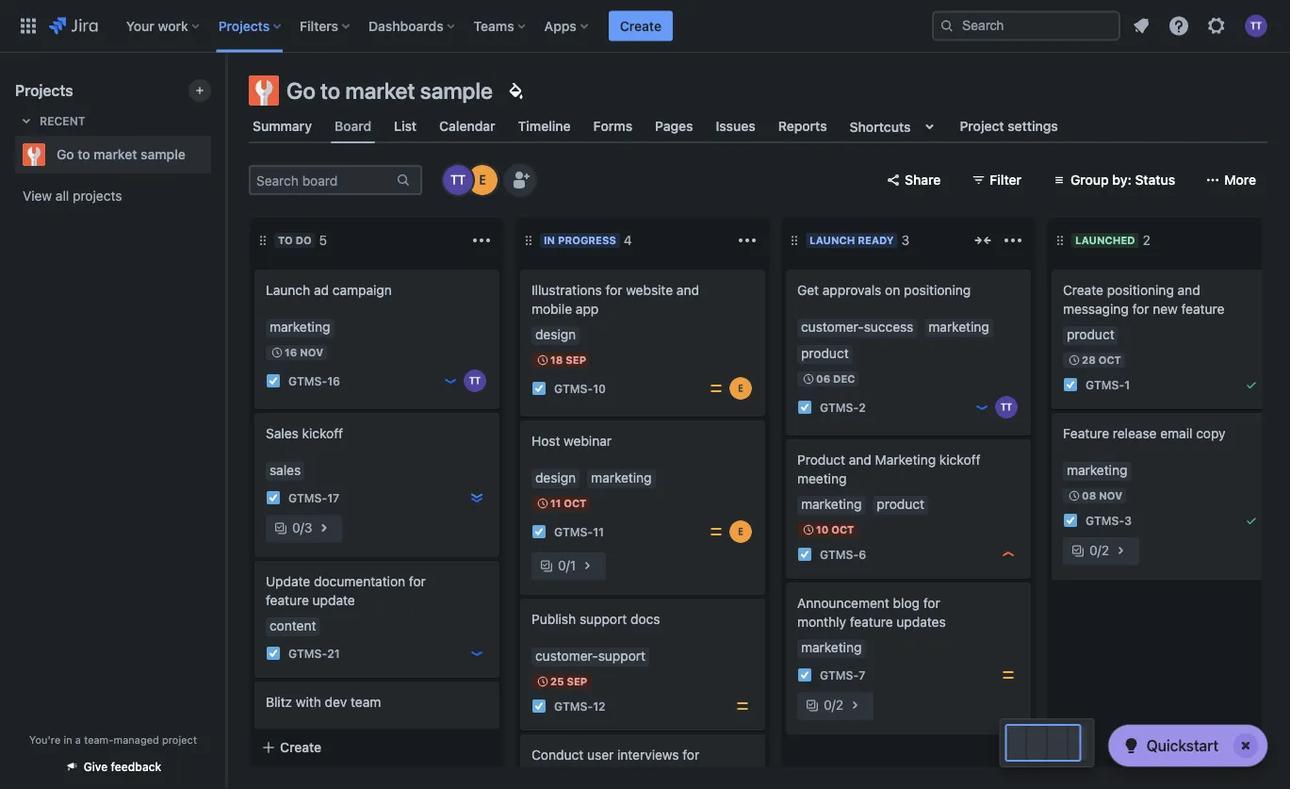 Task type: locate. For each thing, give the bounding box(es) containing it.
sample up calendar
[[420, 77, 493, 104]]

for inside announcement blog for monthly feature updates
[[924, 596, 941, 611]]

3 for 0 / 3
[[304, 520, 313, 536]]

medium image for host webinar
[[709, 524, 724, 539]]

0 horizontal spatial and
[[677, 282, 700, 298]]

projects up sidebar navigation image
[[219, 18, 270, 33]]

task image
[[532, 381, 547, 396], [1064, 513, 1079, 528], [266, 646, 281, 661], [532, 699, 547, 714], [266, 759, 281, 774]]

2 horizontal spatial 3
[[1125, 514, 1133, 527]]

for inside 'create positioning and messaging for new feature'
[[1133, 301, 1150, 317]]

2 horizontal spatial feature
[[1182, 301, 1225, 317]]

0 horizontal spatial feedback
[[111, 761, 162, 774]]

eloisefrancis23 image
[[730, 377, 753, 400]]

11 up "publish support docs"
[[593, 525, 604, 538]]

1 horizontal spatial eloisefrancis23 image
[[730, 521, 753, 543]]

0 horizontal spatial go to market sample
[[57, 147, 186, 162]]

feedback down managed
[[111, 761, 162, 774]]

gtms- down 18 sep
[[554, 382, 593, 395]]

1 up 'release'
[[1125, 378, 1131, 391]]

task image left gtms-10 link
[[532, 381, 547, 396]]

16 up gtms-16
[[285, 347, 297, 359]]

gtms-6 link
[[820, 546, 867, 563]]

0 horizontal spatial projects
[[15, 82, 73, 99]]

and right product
[[850, 452, 872, 468]]

1 vertical spatial launch
[[266, 282, 310, 298]]

sample
[[420, 77, 493, 104], [141, 147, 186, 162]]

2 vertical spatial create
[[280, 740, 322, 755]]

1 horizontal spatial positioning
[[1108, 282, 1175, 298]]

task image for create positioning and messaging for new feature
[[1064, 377, 1079, 392]]

task image left gtms-11 "link"
[[532, 524, 547, 539]]

sample left the add to starred icon
[[141, 147, 186, 162]]

nov up gtms-16
[[300, 347, 324, 359]]

add to starred image
[[206, 143, 228, 166]]

0 vertical spatial go to market sample
[[287, 77, 493, 104]]

forms
[[594, 118, 633, 134]]

1 horizontal spatial create
[[620, 18, 662, 33]]

1 horizontal spatial market
[[346, 77, 415, 104]]

0 / 2 down gtms-7 link
[[824, 697, 844, 713]]

/ down gtms-7 link
[[832, 697, 836, 713]]

gtms- down 11 oct
[[554, 525, 593, 538]]

tab list containing board
[[238, 109, 1280, 143]]

oct for and
[[832, 524, 855, 536]]

search image
[[940, 18, 955, 33]]

eloisefrancis23 image left 10 october 2023 icon
[[730, 521, 753, 543]]

pages
[[656, 118, 694, 134]]

for inside conduct user interviews for feedback
[[683, 747, 700, 763]]

create
[[620, 18, 662, 33], [1064, 282, 1104, 298], [280, 740, 322, 755]]

publish
[[532, 612, 576, 627]]

0 vertical spatial 10
[[593, 382, 606, 395]]

by:
[[1113, 172, 1132, 188]]

0 horizontal spatial medium image
[[736, 699, 751, 714]]

1 horizontal spatial column actions menu image
[[736, 229, 759, 252]]

gtms-7 link
[[820, 667, 866, 683]]

10 up webinar
[[593, 382, 606, 395]]

task image left the gtms-22 link
[[266, 759, 281, 774]]

group by: status
[[1071, 172, 1176, 188]]

to down the recent
[[78, 147, 90, 162]]

1 horizontal spatial low image
[[975, 400, 990, 415]]

0 horizontal spatial 0 / 2
[[824, 697, 844, 713]]

0 horizontal spatial 16
[[285, 347, 297, 359]]

go to market sample up list
[[287, 77, 493, 104]]

0 horizontal spatial to
[[78, 147, 90, 162]]

filter button
[[960, 165, 1034, 195]]

task image
[[266, 373, 281, 389], [1064, 377, 1079, 392], [798, 400, 813, 415], [266, 490, 281, 505], [532, 524, 547, 539], [798, 547, 813, 562], [798, 668, 813, 683]]

28 oct
[[1083, 354, 1122, 366]]

teams button
[[468, 11, 533, 41]]

positioning up new
[[1108, 282, 1175, 298]]

app
[[576, 301, 599, 317]]

summary
[[253, 118, 312, 134]]

1 vertical spatial 10
[[817, 524, 829, 536]]

go up summary on the top of the page
[[287, 77, 316, 104]]

filters
[[300, 18, 339, 33]]

column actions menu image
[[471, 229, 493, 252], [736, 229, 759, 252]]

in
[[64, 734, 72, 746]]

18 september 2023 image
[[536, 353, 551, 368], [536, 353, 551, 368]]

gtms- down with
[[289, 760, 327, 773]]

teams
[[474, 18, 515, 33]]

documentation
[[314, 574, 406, 589]]

collapse recent projects image
[[15, 109, 38, 132]]

column actions menu image for 5
[[471, 229, 493, 252]]

4
[[624, 232, 633, 248]]

1 vertical spatial kickoff
[[940, 452, 981, 468]]

medium image
[[1001, 668, 1017, 683], [736, 699, 751, 714]]

task image down 10 october 2023 icon
[[798, 547, 813, 562]]

5
[[319, 232, 327, 248]]

tab list
[[238, 109, 1280, 143]]

feature inside announcement blog for monthly feature updates
[[850, 614, 894, 630]]

1 vertical spatial feature
[[266, 593, 309, 608]]

low image
[[975, 400, 990, 415], [470, 646, 485, 661]]

2 medium image from the top
[[709, 524, 724, 539]]

launch ad campaign
[[266, 282, 392, 298]]

1 horizontal spatial create button
[[609, 11, 673, 41]]

create up messaging
[[1064, 282, 1104, 298]]

task image for publish support docs
[[532, 699, 547, 714]]

28 october 2023 image
[[1067, 353, 1083, 368], [1067, 353, 1083, 368]]

feature right new
[[1182, 301, 1225, 317]]

sep right 18
[[566, 354, 587, 366]]

0 vertical spatial terry turtle image
[[443, 165, 473, 195]]

lowest image
[[470, 490, 485, 505]]

launch left ad
[[266, 282, 310, 298]]

0 horizontal spatial column actions menu image
[[471, 229, 493, 252]]

create right apps "popup button"
[[620, 18, 662, 33]]

sep for publish
[[567, 676, 588, 688]]

0 horizontal spatial create
[[280, 740, 322, 755]]

0 vertical spatial 16
[[285, 347, 297, 359]]

/ down the gtms-3 link
[[1098, 543, 1102, 558]]

oct for webinar
[[564, 497, 587, 510]]

kickoff right sales
[[302, 426, 343, 441]]

gtms-
[[289, 374, 327, 388], [1086, 378, 1125, 391], [554, 382, 593, 395], [820, 401, 859, 414], [289, 491, 327, 504], [1086, 514, 1125, 527], [554, 525, 593, 538], [820, 548, 859, 561], [289, 647, 327, 660], [820, 669, 859, 682], [554, 700, 593, 713], [289, 760, 327, 773]]

sidebar navigation image
[[206, 75, 247, 113]]

1 vertical spatial terry turtle image
[[996, 396, 1018, 419]]

1 vertical spatial oct
[[564, 497, 587, 510]]

1 horizontal spatial 11
[[593, 525, 604, 538]]

task image left gtms-17 link
[[266, 490, 281, 505]]

1 vertical spatial sep
[[567, 676, 588, 688]]

gtms- for 7
[[820, 669, 859, 682]]

gtms- down 28 oct
[[1086, 378, 1125, 391]]

team-
[[84, 734, 114, 746]]

18
[[551, 354, 563, 366]]

market up view all projects link
[[94, 147, 137, 162]]

go to market sample up view all projects link
[[57, 147, 186, 162]]

quickstart
[[1147, 737, 1219, 755]]

timeline link
[[515, 109, 575, 143]]

0 vertical spatial low image
[[975, 400, 990, 415]]

oct up "gtms-6"
[[832, 524, 855, 536]]

terry turtle image
[[443, 165, 473, 195], [996, 396, 1018, 419]]

and inside 'create positioning and messaging for new feature'
[[1178, 282, 1201, 298]]

to
[[278, 234, 293, 247]]

oct for positioning
[[1099, 354, 1122, 366]]

publish support docs
[[532, 612, 661, 627]]

projects up collapse recent projects icon at the left of the page
[[15, 82, 73, 99]]

0 horizontal spatial sample
[[141, 147, 186, 162]]

1 vertical spatial nov
[[1100, 490, 1123, 502]]

2 vertical spatial feature
[[850, 614, 894, 630]]

1 vertical spatial go
[[57, 147, 74, 162]]

with
[[296, 695, 321, 710]]

08 november 2023 image
[[1067, 488, 1083, 504]]

gtms- for 21
[[289, 647, 327, 660]]

gtms-12 link
[[554, 698, 606, 714]]

0 vertical spatial 0 / 2
[[1090, 543, 1110, 558]]

Search board text field
[[251, 167, 394, 193]]

06
[[817, 373, 831, 385]]

recent
[[40, 114, 85, 127]]

1 horizontal spatial go
[[287, 77, 316, 104]]

0 / 2 down the gtms-3 link
[[1090, 543, 1110, 558]]

task image for host webinar
[[532, 524, 547, 539]]

3
[[902, 232, 910, 248], [1125, 514, 1133, 527], [304, 520, 313, 536]]

gtms- down 08 nov on the bottom of page
[[1086, 514, 1125, 527]]

status
[[1136, 172, 1176, 188]]

feature inside 'create positioning and messaging for new feature'
[[1182, 301, 1225, 317]]

feature
[[1064, 426, 1110, 441]]

0 horizontal spatial feature
[[266, 593, 309, 608]]

10 october 2023 image
[[802, 522, 817, 538]]

medium image
[[709, 381, 724, 396], [709, 524, 724, 539]]

1 horizontal spatial projects
[[219, 18, 270, 33]]

2 horizontal spatial create
[[1064, 282, 1104, 298]]

1 vertical spatial 1
[[570, 558, 576, 573]]

task image left gtms-1 link
[[1064, 377, 1079, 392]]

gtms- down 06 dec
[[820, 401, 859, 414]]

conduct
[[532, 747, 584, 763]]

gtms-21
[[289, 647, 340, 660]]

ad
[[314, 282, 329, 298]]

0 vertical spatial sep
[[566, 354, 587, 366]]

11 up gtms-11
[[551, 497, 561, 510]]

0 vertical spatial feature
[[1182, 301, 1225, 317]]

gtms- up 0 / 3
[[289, 491, 327, 504]]

oct right 28
[[1099, 354, 1122, 366]]

08 nov
[[1083, 490, 1123, 502]]

1 horizontal spatial feedback
[[532, 766, 588, 782]]

1 vertical spatial low image
[[470, 646, 485, 661]]

10 up "gtms-6"
[[817, 524, 829, 536]]

gtms- down 10 oct on the bottom of the page
[[820, 548, 859, 561]]

gtms- for 2
[[820, 401, 859, 414]]

0 / 2
[[1090, 543, 1110, 558], [824, 697, 844, 713]]

task image down 08 november 2023 image
[[1064, 513, 1079, 528]]

2 horizontal spatial and
[[1178, 282, 1201, 298]]

task image down 16 november 2023 image
[[266, 373, 281, 389]]

1 horizontal spatial go to market sample
[[287, 77, 493, 104]]

16 nov
[[285, 347, 324, 359]]

eloisefrancis23 image
[[468, 165, 498, 195], [730, 521, 753, 543]]

calendar link
[[436, 109, 499, 143]]

0 vertical spatial create
[[620, 18, 662, 33]]

2 horizontal spatial oct
[[1099, 354, 1122, 366]]

task image for feature release email copy
[[1064, 513, 1079, 528]]

reports link
[[775, 109, 831, 143]]

gtms- down 16 nov
[[289, 374, 327, 388]]

0 vertical spatial to
[[321, 77, 341, 104]]

feature release email copy
[[1064, 426, 1226, 441]]

shortcuts
[[850, 119, 911, 134]]

0 vertical spatial 1
[[1125, 378, 1131, 391]]

jira image
[[49, 15, 98, 37], [49, 15, 98, 37]]

1 horizontal spatial sample
[[420, 77, 493, 104]]

view all projects link
[[15, 179, 211, 213]]

0 vertical spatial projects
[[219, 18, 270, 33]]

1 vertical spatial market
[[94, 147, 137, 162]]

1 vertical spatial projects
[[15, 82, 73, 99]]

ready
[[858, 234, 895, 247]]

0 vertical spatial go
[[287, 77, 316, 104]]

done image
[[1245, 377, 1260, 392], [1245, 513, 1260, 528], [1245, 513, 1260, 528]]

17
[[327, 491, 340, 504]]

update
[[313, 593, 355, 608]]

nov for feature
[[1100, 490, 1123, 502]]

1 horizontal spatial oct
[[832, 524, 855, 536]]

medium image left eloisefrancis23 image at the right of the page
[[709, 381, 724, 396]]

go down the recent
[[57, 147, 74, 162]]

0 vertical spatial medium image
[[709, 381, 724, 396]]

0 vertical spatial eloisefrancis23 image
[[468, 165, 498, 195]]

16 up sales kickoff
[[327, 374, 341, 388]]

2 positioning from the left
[[1108, 282, 1175, 298]]

gtms-2 link
[[820, 399, 866, 415]]

1 medium image from the top
[[709, 381, 724, 396]]

task image left gtms-7 link
[[798, 668, 813, 683]]

0 vertical spatial launch
[[810, 234, 856, 247]]

board
[[335, 118, 372, 134]]

0 horizontal spatial positioning
[[904, 282, 971, 298]]

0 horizontal spatial 10
[[593, 382, 606, 395]]

0 horizontal spatial 3
[[304, 520, 313, 536]]

0 horizontal spatial create button
[[250, 731, 505, 765]]

gtms- inside "link"
[[554, 525, 593, 538]]

2 column actions menu image from the left
[[736, 229, 759, 252]]

task image down 25 september 2023 image
[[532, 699, 547, 714]]

gtms- for 3
[[1086, 514, 1125, 527]]

1 horizontal spatial to
[[321, 77, 341, 104]]

0 vertical spatial create button
[[609, 11, 673, 41]]

messaging
[[1064, 301, 1129, 317]]

project settings link
[[957, 109, 1063, 143]]

1 horizontal spatial 0 / 2
[[1090, 543, 1110, 558]]

for right documentation
[[409, 574, 426, 589]]

0 horizontal spatial launch
[[266, 282, 310, 298]]

banner
[[0, 0, 1291, 53]]

a
[[75, 734, 81, 746]]

06 dec
[[817, 373, 856, 385]]

1 vertical spatial create button
[[250, 731, 505, 765]]

0 horizontal spatial terry turtle image
[[443, 165, 473, 195]]

for left new
[[1133, 301, 1150, 317]]

16 november 2023 image
[[270, 345, 285, 360]]

1 down gtms-11 "link"
[[570, 558, 576, 573]]

1 horizontal spatial 10
[[817, 524, 829, 536]]

gtms-22 link
[[289, 759, 342, 775]]

11 october 2023 image
[[536, 496, 551, 511], [536, 496, 551, 511]]

medium image for gtms-12
[[736, 699, 751, 714]]

1 vertical spatial 16
[[327, 374, 341, 388]]

task image left gtms-21 link
[[266, 646, 281, 661]]

market up list
[[346, 77, 415, 104]]

/
[[301, 520, 304, 536], [1098, 543, 1102, 558], [566, 558, 570, 573], [832, 697, 836, 713]]

nov right 08
[[1100, 490, 1123, 502]]

eloisefrancis23 image left "add people" image
[[468, 165, 498, 195]]

for right the interviews
[[683, 747, 700, 763]]

1 vertical spatial medium image
[[736, 699, 751, 714]]

column actions menu image
[[1002, 229, 1025, 252]]

launch left ready
[[810, 234, 856, 247]]

gtms-1 link
[[1086, 377, 1131, 393]]

gtms-17 link
[[289, 490, 340, 506]]

gtms- for 17
[[289, 491, 327, 504]]

1 horizontal spatial medium image
[[1001, 668, 1017, 683]]

view all projects
[[23, 188, 122, 204]]

Search field
[[933, 11, 1121, 41]]

new
[[1154, 301, 1179, 317]]

11 inside "link"
[[593, 525, 604, 538]]

0 vertical spatial kickoff
[[302, 426, 343, 441]]

1 column actions menu image from the left
[[471, 229, 493, 252]]

feature inside update documentation for feature update
[[266, 593, 309, 608]]

task image down 06 december 2023 image
[[798, 400, 813, 415]]

gtms- up with
[[289, 647, 327, 660]]

3 for launch ready 3
[[902, 232, 910, 248]]

0 vertical spatial medium image
[[1001, 668, 1017, 683]]

give feedback button
[[53, 752, 173, 782]]

your work button
[[120, 11, 207, 41]]

feedback down conduct
[[532, 766, 588, 782]]

high image
[[1001, 547, 1017, 562]]

launch inside launch ready 3
[[810, 234, 856, 247]]

gtms- down 'monthly'
[[820, 669, 859, 682]]

medium image left 10 october 2023 icon
[[709, 524, 724, 539]]

/ down gtms-11 "link"
[[566, 558, 570, 573]]

mobile
[[532, 301, 573, 317]]

2 vertical spatial oct
[[832, 524, 855, 536]]

create up gtms-22
[[280, 740, 322, 755]]

gtms- down 25 sep
[[554, 700, 593, 713]]

create project image
[[192, 83, 207, 98]]

28
[[1083, 354, 1097, 366]]

market
[[346, 77, 415, 104], [94, 147, 137, 162]]

dev
[[325, 695, 347, 710]]

for left website
[[606, 282, 623, 298]]

0 vertical spatial 11
[[551, 497, 561, 510]]

positioning right on
[[904, 282, 971, 298]]

positioning
[[904, 282, 971, 298], [1108, 282, 1175, 298]]

0 horizontal spatial nov
[[300, 347, 324, 359]]

go
[[287, 77, 316, 104], [57, 147, 74, 162]]

1 horizontal spatial 3
[[902, 232, 910, 248]]

feature down update
[[266, 593, 309, 608]]

1 horizontal spatial kickoff
[[940, 452, 981, 468]]

and inside product and marketing kickoff meeting
[[850, 452, 872, 468]]

oct up gtms-11
[[564, 497, 587, 510]]

0 down gtms-11 "link"
[[558, 558, 566, 573]]

create button right apps "popup button"
[[609, 11, 673, 41]]

managed
[[114, 734, 159, 746]]

sales
[[266, 426, 299, 441]]

filters button
[[294, 11, 357, 41]]

kickoff right marketing
[[940, 452, 981, 468]]

for up updates
[[924, 596, 941, 611]]

check image
[[1121, 735, 1144, 757]]

list
[[394, 118, 417, 134]]

launched 2
[[1076, 232, 1151, 248]]

and right website
[[677, 282, 700, 298]]

create button down "team"
[[250, 731, 505, 765]]

nov
[[300, 347, 324, 359], [1100, 490, 1123, 502]]

launch
[[810, 234, 856, 247], [266, 282, 310, 298]]

0 vertical spatial nov
[[300, 347, 324, 359]]

1 horizontal spatial launch
[[810, 234, 856, 247]]

gtms-3 link
[[1086, 512, 1133, 529]]

1 vertical spatial go to market sample
[[57, 147, 186, 162]]

and up new
[[1178, 282, 1201, 298]]

0 horizontal spatial 1
[[570, 558, 576, 573]]

feature down announcement at the right bottom
[[850, 614, 894, 630]]

to up 'board' at the top left of page
[[321, 77, 341, 104]]

sep right 25 on the bottom left of the page
[[567, 676, 588, 688]]



Task type: vqa. For each thing, say whether or not it's contained in the screenshot.
People
no



Task type: describe. For each thing, give the bounding box(es) containing it.
06 december 2023 image
[[802, 372, 817, 387]]

2 inside the gtms-2 link
[[859, 401, 866, 414]]

and inside illustrations for website and mobile app
[[677, 282, 700, 298]]

medium image for illustrations for website and mobile app
[[709, 381, 724, 396]]

dec
[[834, 373, 856, 385]]

more button
[[1195, 165, 1268, 195]]

do
[[296, 234, 312, 247]]

kickoff inside product and marketing kickoff meeting
[[940, 452, 981, 468]]

updates
[[897, 614, 947, 630]]

announcement
[[798, 596, 890, 611]]

gtms-16 link
[[289, 373, 341, 389]]

dashboards
[[369, 18, 444, 33]]

task image for get approvals on positioning
[[798, 400, 813, 415]]

0 down gtms-7 link
[[824, 697, 832, 713]]

website
[[626, 282, 673, 298]]

16 november 2023 image
[[270, 345, 285, 360]]

collapse image
[[1238, 229, 1261, 252]]

projects inside popup button
[[219, 18, 270, 33]]

gtms-10
[[554, 382, 606, 395]]

/ down gtms-17 link
[[301, 520, 304, 536]]

1 vertical spatial eloisefrancis23 image
[[730, 521, 753, 543]]

gtms- for 11
[[554, 525, 593, 538]]

08 november 2023 image
[[1067, 488, 1083, 504]]

25 sep
[[551, 676, 588, 688]]

0 horizontal spatial go
[[57, 147, 74, 162]]

gtms- for 10
[[554, 382, 593, 395]]

1 positioning from the left
[[904, 282, 971, 298]]

view
[[23, 188, 52, 204]]

set background color image
[[504, 79, 527, 102]]

appswitcher icon image
[[17, 15, 40, 37]]

share button
[[875, 165, 953, 195]]

interviews
[[618, 747, 679, 763]]

1 vertical spatial to
[[78, 147, 90, 162]]

22
[[327, 760, 342, 773]]

marketing
[[876, 452, 937, 468]]

host
[[532, 433, 561, 449]]

6
[[859, 548, 867, 561]]

10 oct
[[817, 524, 855, 536]]

summary link
[[249, 109, 316, 143]]

your
[[126, 18, 154, 33]]

gtms-1
[[1086, 378, 1131, 391]]

gtms-22
[[289, 760, 342, 773]]

go to market sample link
[[15, 136, 204, 174]]

1 vertical spatial sample
[[141, 147, 186, 162]]

progress
[[558, 234, 617, 247]]

projects
[[73, 188, 122, 204]]

group
[[1071, 172, 1110, 188]]

task image for launch ad campaign
[[266, 373, 281, 389]]

primary element
[[11, 0, 933, 52]]

issues link
[[713, 109, 760, 143]]

list link
[[391, 109, 421, 143]]

0 horizontal spatial 11
[[551, 497, 561, 510]]

10 october 2023 image
[[802, 522, 817, 538]]

timeline
[[518, 118, 571, 134]]

update
[[266, 574, 311, 589]]

7
[[859, 669, 866, 682]]

give feedback
[[84, 761, 162, 774]]

sep for illustrations
[[566, 354, 587, 366]]

banner containing your work
[[0, 0, 1291, 53]]

your profile and settings image
[[1246, 15, 1268, 37]]

gtms- for 16
[[289, 374, 327, 388]]

help image
[[1168, 15, 1191, 37]]

25 september 2023 image
[[536, 674, 551, 689]]

get approvals on positioning
[[798, 282, 971, 298]]

your work
[[126, 18, 188, 33]]

dismiss quickstart image
[[1232, 731, 1262, 761]]

gtms-11 link
[[554, 524, 604, 540]]

notifications image
[[1131, 15, 1153, 37]]

gtms- for 6
[[820, 548, 859, 561]]

0 horizontal spatial kickoff
[[302, 426, 343, 441]]

0 vertical spatial sample
[[420, 77, 493, 104]]

medium image for gtms-7
[[1001, 668, 1017, 683]]

3 inside the gtms-3 link
[[1125, 514, 1133, 527]]

gtms-6
[[820, 548, 867, 561]]

feedback inside give feedback button
[[111, 761, 162, 774]]

0 horizontal spatial low image
[[470, 646, 485, 661]]

in progress 4
[[544, 232, 633, 248]]

for inside update documentation for feature update
[[409, 574, 426, 589]]

nov for launch
[[300, 347, 324, 359]]

done image for feature release email copy
[[1245, 513, 1260, 528]]

give
[[84, 761, 108, 774]]

done image for create positioning and messaging for new feature
[[1245, 377, 1260, 392]]

column actions menu image for 4
[[736, 229, 759, 252]]

issues
[[716, 118, 756, 134]]

add people image
[[509, 169, 532, 191]]

0 down the gtms-3 link
[[1090, 543, 1098, 558]]

blog
[[894, 596, 920, 611]]

project
[[162, 734, 197, 746]]

gtms-17
[[289, 491, 340, 504]]

1 vertical spatial 0 / 2
[[824, 697, 844, 713]]

host webinar
[[532, 433, 612, 449]]

12
[[593, 700, 606, 713]]

illustrations for website and mobile app
[[532, 282, 700, 317]]

settings image
[[1206, 15, 1229, 37]]

create button inside primary element
[[609, 11, 673, 41]]

gtms- for 1
[[1086, 378, 1125, 391]]

on
[[886, 282, 901, 298]]

11 oct
[[551, 497, 587, 510]]

work
[[158, 18, 188, 33]]

launch for launch ad campaign
[[266, 282, 310, 298]]

0 vertical spatial market
[[346, 77, 415, 104]]

apps
[[545, 18, 577, 33]]

dashboards button
[[363, 11, 463, 41]]

low image
[[443, 373, 458, 389]]

for inside illustrations for website and mobile app
[[606, 282, 623, 298]]

0 horizontal spatial market
[[94, 147, 137, 162]]

apps button
[[539, 11, 596, 41]]

webinar
[[564, 433, 612, 449]]

conduct user interviews for feedback
[[532, 747, 700, 782]]

campaign
[[333, 282, 392, 298]]

gtms-12
[[554, 700, 606, 713]]

calendar
[[440, 118, 496, 134]]

monthly
[[798, 614, 847, 630]]

shortcuts button
[[847, 109, 945, 143]]

sales kickoff
[[266, 426, 343, 441]]

blitz
[[266, 695, 292, 710]]

gtms- for 22
[[289, 760, 327, 773]]

to do 5
[[278, 232, 327, 248]]

done image
[[1245, 377, 1260, 392]]

copy
[[1197, 426, 1226, 441]]

gtms-21 link
[[289, 645, 340, 662]]

gtms- for 12
[[554, 700, 593, 713]]

25
[[551, 676, 564, 688]]

release
[[1114, 426, 1158, 441]]

positioning inside 'create positioning and messaging for new feature'
[[1108, 282, 1175, 298]]

project
[[960, 118, 1005, 134]]

terry turtle image
[[464, 370, 487, 392]]

0 / 1
[[558, 558, 576, 573]]

0 horizontal spatial eloisefrancis23 image
[[468, 165, 498, 195]]

0 down gtms-17 link
[[292, 520, 301, 536]]

gtms-2
[[820, 401, 866, 414]]

collapse image
[[972, 229, 995, 252]]

task image for product and marketing kickoff meeting
[[798, 547, 813, 562]]

task image for illustrations for website and mobile app
[[532, 381, 547, 396]]

1 horizontal spatial 16
[[327, 374, 341, 388]]

project settings
[[960, 118, 1059, 134]]

illustrations
[[532, 282, 602, 298]]

1 horizontal spatial 1
[[1125, 378, 1131, 391]]

launch for launch ready 3
[[810, 234, 856, 247]]

meeting
[[798, 471, 847, 487]]

1 horizontal spatial terry turtle image
[[996, 396, 1018, 419]]

email
[[1161, 426, 1193, 441]]

06 december 2023 image
[[802, 372, 817, 387]]

share
[[905, 172, 941, 188]]

you're
[[29, 734, 61, 746]]

create inside 'create positioning and messaging for new feature'
[[1064, 282, 1104, 298]]

lowest image
[[470, 759, 485, 774]]

approvals
[[823, 282, 882, 298]]

feedback inside conduct user interviews for feedback
[[532, 766, 588, 782]]

25 september 2023 image
[[536, 674, 551, 689]]

product and marketing kickoff meeting
[[798, 452, 981, 487]]

create inside primary element
[[620, 18, 662, 33]]



